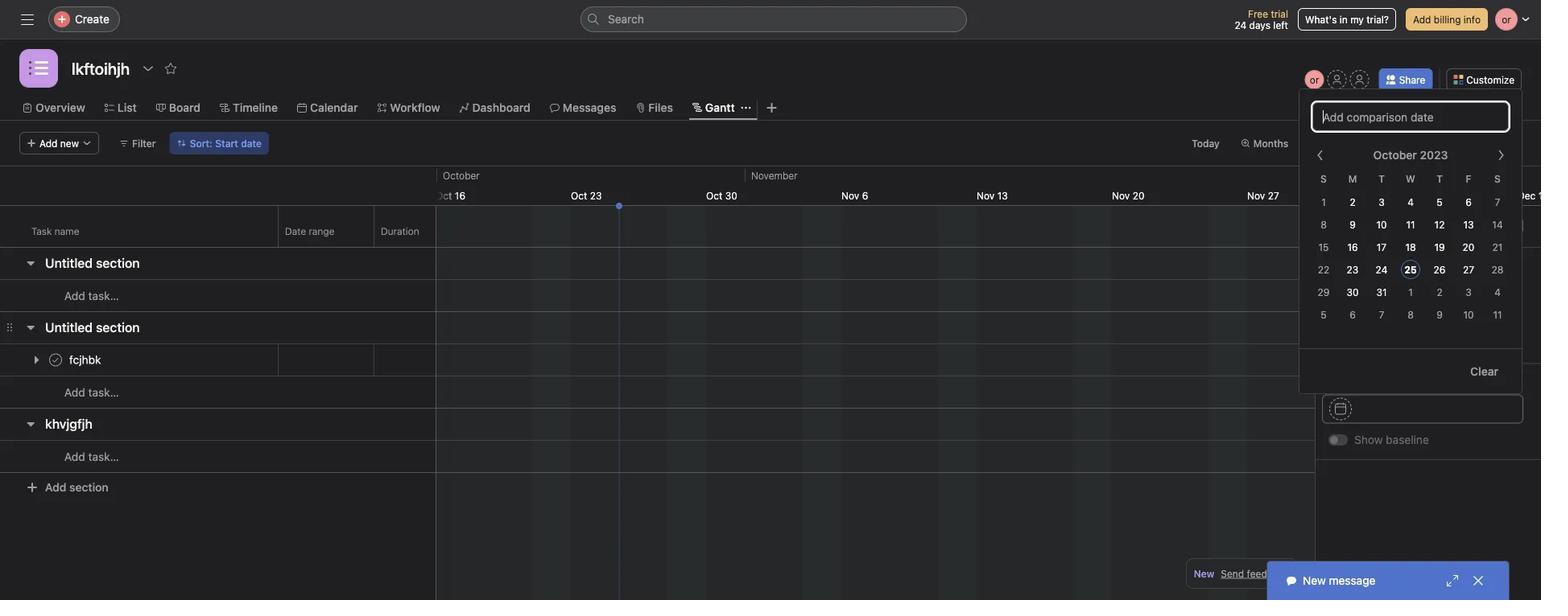 Task type: vqa. For each thing, say whether or not it's contained in the screenshot.
second Collapse task list for this section image from the bottom
yes



Task type: describe. For each thing, give the bounding box(es) containing it.
1 horizontal spatial 23
[[1347, 265, 1359, 276]]

2 add task… from the top
[[64, 386, 119, 399]]

Completed checkbox
[[46, 351, 65, 370]]

1 horizontal spatial 1
[[1409, 287, 1413, 298]]

overview
[[35, 101, 85, 114]]

sort:
[[190, 138, 213, 149]]

close image
[[1472, 575, 1485, 588]]

months button
[[1234, 132, 1296, 155]]

or button
[[1305, 70, 1325, 89]]

search
[[608, 12, 644, 26]]

0 horizontal spatial 23
[[590, 190, 602, 201]]

fcjhbk text field
[[66, 352, 106, 368]]

december dec 4
[[1331, 170, 1410, 201]]

list
[[117, 101, 137, 114]]

section inside button
[[69, 481, 108, 495]]

add inside popup button
[[39, 138, 58, 149]]

section for 1st untitled section button from the top of the page
[[96, 256, 140, 271]]

october 2023
[[1374, 149, 1448, 162]]

files
[[649, 101, 673, 114]]

1 vertical spatial 10
[[1464, 310, 1474, 321]]

sort: start date button
[[170, 132, 269, 155]]

1 horizontal spatial 16
[[1348, 242, 1358, 253]]

2 dec from the left
[[1518, 190, 1536, 201]]

nov for nov 13
[[977, 190, 995, 201]]

task
[[31, 226, 52, 237]]

0 horizontal spatial 1
[[1322, 197, 1326, 208]]

add to starred image
[[164, 62, 177, 75]]

dec inside 'december dec 4'
[[1383, 190, 1401, 201]]

name
[[54, 226, 79, 237]]

files link
[[636, 99, 673, 117]]

show baseline
[[1355, 434, 1429, 447]]

oct for oct 16
[[436, 190, 452, 201]]

1 horizontal spatial 11
[[1494, 310, 1503, 321]]

new
[[60, 138, 79, 149]]

timeline link
[[220, 99, 278, 117]]

add up add section
[[64, 451, 85, 464]]

28
[[1492, 265, 1504, 276]]

gantt options
[[1423, 138, 1486, 149]]

2 task… from the top
[[88, 386, 119, 399]]

filter
[[132, 138, 156, 149]]

2 t from the left
[[1437, 173, 1443, 184]]

26
[[1434, 265, 1446, 276]]

free
[[1248, 8, 1269, 19]]

gantt options menu dialog
[[1316, 205, 1542, 601]]

oct 30
[[706, 190, 738, 201]]

0 vertical spatial 5
[[1437, 197, 1443, 208]]

highlight critical path
[[1355, 267, 1466, 281]]

info
[[1464, 14, 1481, 25]]

calendar link
[[297, 99, 358, 117]]

gantt for gantt options
[[1423, 138, 1448, 149]]

customize
[[1467, 74, 1515, 85]]

29
[[1318, 287, 1330, 298]]

1 s from the left
[[1321, 173, 1327, 184]]

gantt link
[[693, 99, 735, 117]]

0 horizontal spatial 8
[[1321, 219, 1327, 231]]

messages
[[563, 101, 616, 114]]

board
[[169, 101, 201, 114]]

options
[[1451, 138, 1486, 149]]

17
[[1377, 242, 1387, 253]]

2 s from the left
[[1495, 173, 1501, 184]]

send feedback link
[[1221, 567, 1289, 582]]

share button
[[1379, 68, 1433, 91]]

unavailable
[[1329, 289, 1381, 300]]

start
[[215, 138, 238, 149]]

tab actions image
[[742, 103, 751, 113]]

oct 23
[[571, 190, 602, 201]]

1 collapse task list for this section image from the top
[[24, 257, 37, 270]]

duration
[[381, 226, 419, 237]]

add task image
[[101, 418, 113, 431]]

task name
[[31, 226, 79, 237]]

range
[[309, 226, 335, 237]]

unavailable for projects without scheduled tasks.
[[1329, 289, 1523, 315]]

khvjgfjh
[[45, 417, 93, 432]]

add up khvjgfjh
[[64, 386, 85, 399]]

without
[[1439, 289, 1473, 300]]

0 horizontal spatial 30
[[726, 190, 738, 201]]

what's in my trial? button
[[1298, 8, 1397, 31]]

completed image
[[46, 351, 65, 370]]

new message
[[1303, 575, 1376, 588]]

add down name
[[64, 290, 85, 303]]

0 horizontal spatial 9
[[1350, 219, 1356, 231]]

1 vertical spatial 2
[[1437, 287, 1443, 298]]

show options image
[[142, 62, 155, 75]]

1 untitled section button from the top
[[45, 249, 140, 278]]

send
[[1221, 569, 1245, 580]]

khvjgfjh button
[[45, 410, 93, 439]]

0 vertical spatial 11
[[1407, 219, 1416, 231]]

october for october 2023
[[1374, 149, 1417, 162]]

october for october
[[443, 170, 480, 181]]

24 inside free trial 24 days left
[[1235, 19, 1247, 31]]

oct for oct 23
[[571, 190, 588, 201]]

1 horizontal spatial 6
[[1350, 310, 1356, 321]]

customize button
[[1447, 68, 1522, 91]]

w
[[1406, 173, 1416, 184]]

left
[[1274, 19, 1289, 31]]

date range
[[285, 226, 335, 237]]

31
[[1377, 287, 1387, 298]]

expand sidebar image
[[21, 13, 34, 26]]

1 t from the left
[[1379, 173, 1385, 184]]

0 horizontal spatial 10
[[1377, 219, 1387, 231]]

12
[[1435, 219, 1445, 231]]

0 vertical spatial 3
[[1379, 197, 1385, 208]]

4 inside 'december dec 4'
[[1404, 190, 1410, 201]]

november
[[751, 170, 798, 181]]

highlight
[[1355, 267, 1402, 281]]

1 horizontal spatial 27
[[1463, 265, 1475, 276]]

search list box
[[581, 6, 967, 32]]

add section
[[45, 481, 108, 495]]

1 vertical spatial 5
[[1321, 310, 1327, 321]]

2023
[[1420, 149, 1448, 162]]

or
[[1310, 74, 1320, 85]]

create button
[[48, 6, 120, 32]]

baseline
[[1386, 434, 1429, 447]]

clear
[[1471, 365, 1499, 378]]

0 horizontal spatial 6
[[862, 190, 868, 201]]

date
[[241, 138, 262, 149]]

nov for nov 6
[[842, 190, 860, 201]]

workflow
[[390, 101, 440, 114]]

gantt for gantt
[[705, 101, 735, 114]]

untitled section for 1st untitled section button from the top of the page
[[45, 256, 140, 271]]

board link
[[156, 99, 201, 117]]

messages link
[[550, 99, 616, 117]]

add tab image
[[766, 101, 779, 114]]

2 add task… button from the top
[[45, 384, 119, 402]]

gantt options
[[1329, 219, 1401, 233]]

add new
[[39, 138, 79, 149]]

task… for untitled section
[[88, 290, 119, 303]]

expand new message image
[[1447, 575, 1459, 588]]

today button
[[1185, 132, 1227, 155]]



Task type: locate. For each thing, give the bounding box(es) containing it.
sort: start date
[[190, 138, 262, 149]]

0 horizontal spatial 5
[[1321, 310, 1327, 321]]

1 vertical spatial 20
[[1463, 242, 1475, 253]]

0 vertical spatial section
[[96, 256, 140, 271]]

2 horizontal spatial 6
[[1466, 197, 1472, 208]]

my
[[1351, 14, 1364, 25]]

oct
[[436, 190, 452, 201], [571, 190, 588, 201], [706, 190, 723, 201]]

1 horizontal spatial t
[[1437, 173, 1443, 184]]

path
[[1442, 267, 1466, 281]]

3 add task… row from the top
[[0, 441, 436, 474]]

add left new
[[39, 138, 58, 149]]

october inside dropdown button
[[1374, 149, 1417, 162]]

1 horizontal spatial 13
[[1464, 219, 1474, 231]]

3 nov from the left
[[1112, 190, 1130, 201]]

3 up gantt options
[[1379, 197, 1385, 208]]

t down 2023
[[1437, 173, 1443, 184]]

1 vertical spatial add task…
[[64, 386, 119, 399]]

24 down 17
[[1376, 265, 1388, 276]]

24
[[1235, 19, 1247, 31], [1376, 265, 1388, 276]]

workflow link
[[377, 99, 440, 117]]

add task… up the fcjhbk text box
[[64, 290, 119, 303]]

1 vertical spatial untitled
[[45, 320, 93, 335]]

13
[[998, 190, 1008, 201], [1464, 219, 1474, 231]]

1 add task… button from the top
[[45, 288, 119, 305]]

nov 13
[[977, 190, 1008, 201]]

0 horizontal spatial 16
[[455, 190, 466, 201]]

Add comparison date text field
[[1313, 102, 1509, 131]]

1 vertical spatial 9
[[1437, 310, 1443, 321]]

9 down 'december dec 4'
[[1350, 219, 1356, 231]]

1 vertical spatial 11
[[1494, 310, 1503, 321]]

0 vertical spatial add task…
[[64, 290, 119, 303]]

1 horizontal spatial dec
[[1518, 190, 1536, 201]]

0 horizontal spatial october
[[443, 170, 480, 181]]

2 nov from the left
[[977, 190, 995, 201]]

7
[[1495, 197, 1501, 208], [1379, 310, 1385, 321]]

3 add task… from the top
[[64, 451, 119, 464]]

untitled
[[45, 256, 93, 271], [45, 320, 93, 335]]

1 vertical spatial 16
[[1348, 242, 1358, 253]]

2 add task… row from the top
[[0, 376, 436, 409]]

dashboard link
[[460, 99, 531, 117]]

0 vertical spatial add task… row
[[0, 279, 436, 312]]

1 horizontal spatial 7
[[1495, 197, 1501, 208]]

add left billing
[[1413, 14, 1432, 25]]

10 up 17
[[1377, 219, 1387, 231]]

1 vertical spatial task…
[[88, 386, 119, 399]]

1 dec from the left
[[1383, 190, 1401, 201]]

2 untitled section from the top
[[45, 320, 140, 335]]

1
[[1539, 190, 1542, 201], [1322, 197, 1326, 208], [1409, 287, 1413, 298]]

1 vertical spatial october
[[443, 170, 480, 181]]

0 vertical spatial 24
[[1235, 19, 1247, 31]]

dec up gantt options
[[1383, 190, 1401, 201]]

0 horizontal spatial 20
[[1133, 190, 1145, 201]]

0 horizontal spatial gantt
[[705, 101, 735, 114]]

add task… button for untitled section
[[45, 288, 119, 305]]

24 left "days"
[[1235, 19, 1247, 31]]

1 vertical spatial section
[[96, 320, 140, 335]]

2 untitled from the top
[[45, 320, 93, 335]]

2 untitled section button from the top
[[45, 313, 140, 342]]

1 vertical spatial 8
[[1408, 310, 1414, 321]]

2 oct from the left
[[571, 190, 588, 201]]

0 vertical spatial 20
[[1133, 190, 1145, 201]]

30
[[726, 190, 738, 201], [1347, 287, 1359, 298]]

create
[[75, 12, 109, 26]]

1 vertical spatial 13
[[1464, 219, 1474, 231]]

add task… down the fcjhbk text box
[[64, 386, 119, 399]]

1 vertical spatial 7
[[1379, 310, 1385, 321]]

1 horizontal spatial 5
[[1437, 197, 1443, 208]]

1 untitled section from the top
[[45, 256, 140, 271]]

0 horizontal spatial 13
[[998, 190, 1008, 201]]

add task… button for khvjgfjh
[[45, 449, 119, 466]]

list image
[[29, 59, 48, 78]]

27 up without
[[1463, 265, 1475, 276]]

25
[[1405, 265, 1417, 276]]

days
[[1250, 19, 1271, 31]]

what's in my trial?
[[1306, 14, 1389, 25]]

3 add task… button from the top
[[45, 449, 119, 466]]

untitled section for 2nd untitled section button from the top of the page
[[45, 320, 140, 335]]

0 horizontal spatial dec
[[1383, 190, 1401, 201]]

8 up 15
[[1321, 219, 1327, 231]]

22
[[1318, 265, 1330, 276]]

fcjhbk cell
[[0, 344, 279, 377]]

0 horizontal spatial s
[[1321, 173, 1327, 184]]

14
[[1493, 219, 1503, 231]]

1 untitled from the top
[[45, 256, 93, 271]]

close gantt options menu image
[[1511, 220, 1524, 233]]

1 vertical spatial collapse task list for this section image
[[24, 321, 37, 334]]

0 vertical spatial gantt
[[705, 101, 735, 114]]

show
[[1355, 434, 1383, 447]]

s
[[1321, 173, 1327, 184], [1495, 173, 1501, 184]]

add
[[1413, 14, 1432, 25], [39, 138, 58, 149], [64, 290, 85, 303], [64, 386, 85, 399], [64, 451, 85, 464], [45, 481, 66, 495]]

trial?
[[1367, 14, 1389, 25]]

7 down for
[[1379, 310, 1385, 321]]

untitled section
[[45, 256, 140, 271], [45, 320, 140, 335]]

add task… button
[[45, 288, 119, 305], [45, 384, 119, 402], [45, 449, 119, 466]]

21
[[1493, 242, 1503, 253]]

0 vertical spatial 30
[[726, 190, 738, 201]]

4 nov from the left
[[1248, 190, 1266, 201]]

collapse task list for this section image
[[24, 418, 37, 431]]

1 horizontal spatial 9
[[1437, 310, 1443, 321]]

tasks.
[[1329, 303, 1356, 315]]

0 horizontal spatial oct
[[436, 190, 452, 201]]

untitled section button up the fcjhbk text box
[[45, 313, 140, 342]]

0 horizontal spatial 3
[[1379, 197, 1385, 208]]

1 horizontal spatial october
[[1374, 149, 1417, 162]]

what's
[[1306, 14, 1337, 25]]

0 vertical spatial october
[[1374, 149, 1417, 162]]

0 horizontal spatial 11
[[1407, 219, 1416, 231]]

task… down add task image
[[88, 451, 119, 464]]

task… for khvjgfjh
[[88, 451, 119, 464]]

nov 20
[[1112, 190, 1145, 201]]

add task… button up add section
[[45, 449, 119, 466]]

add task… up add section
[[64, 451, 119, 464]]

18
[[1406, 242, 1416, 253]]

1 add task… from the top
[[64, 290, 119, 303]]

1 horizontal spatial 2
[[1437, 287, 1443, 298]]

0 vertical spatial collapse task list for this section image
[[24, 257, 37, 270]]

add down khvjgfjh button
[[45, 481, 66, 495]]

collapse task list for this section image down task
[[24, 257, 37, 270]]

2 vertical spatial task…
[[88, 451, 119, 464]]

9
[[1350, 219, 1356, 231], [1437, 310, 1443, 321]]

october
[[1374, 149, 1417, 162], [443, 170, 480, 181]]

1 add task… row from the top
[[0, 279, 436, 312]]

feedback
[[1247, 569, 1289, 580]]

section
[[96, 256, 140, 271], [96, 320, 140, 335], [69, 481, 108, 495]]

0 vertical spatial 23
[[590, 190, 602, 201]]

2 vertical spatial add task…
[[64, 451, 119, 464]]

3
[[1379, 197, 1385, 208], [1466, 287, 1472, 298]]

0 vertical spatial 16
[[455, 190, 466, 201]]

1 vertical spatial 3
[[1466, 287, 1472, 298]]

new
[[1194, 569, 1215, 580]]

oct for oct 30
[[706, 190, 723, 201]]

19
[[1435, 242, 1445, 253]]

1 horizontal spatial 8
[[1408, 310, 1414, 321]]

s down previous month icon
[[1321, 173, 1327, 184]]

clear button
[[1460, 357, 1509, 386]]

5 up 12
[[1437, 197, 1443, 208]]

0 horizontal spatial 24
[[1235, 19, 1247, 31]]

overview link
[[23, 99, 85, 117]]

10 down without
[[1464, 310, 1474, 321]]

scheduled
[[1476, 289, 1523, 300]]

s down next month icon
[[1495, 173, 1501, 184]]

1 vertical spatial untitled section button
[[45, 313, 140, 342]]

search button
[[581, 6, 967, 32]]

2 right the projects
[[1437, 287, 1443, 298]]

add task… row for khvjgfjh
[[0, 441, 436, 474]]

3 left scheduled
[[1466, 287, 1472, 298]]

2 collapse task list for this section image from the top
[[24, 321, 37, 334]]

nov for nov 20
[[1112, 190, 1130, 201]]

nov for nov 27
[[1248, 190, 1266, 201]]

next month image
[[1495, 149, 1508, 162]]

0 horizontal spatial t
[[1379, 173, 1385, 184]]

2 horizontal spatial oct
[[706, 190, 723, 201]]

0 horizontal spatial 7
[[1379, 310, 1385, 321]]

15
[[1319, 242, 1329, 253]]

task… up add task image
[[88, 386, 119, 399]]

dashboard
[[472, 101, 531, 114]]

date
[[285, 226, 306, 237]]

critical
[[1405, 267, 1439, 281]]

calendar
[[310, 101, 358, 114]]

1 horizontal spatial 10
[[1464, 310, 1474, 321]]

previous month image
[[1314, 149, 1327, 162]]

add task… row for untitled section
[[0, 279, 436, 312]]

collapse task list for this section image
[[24, 257, 37, 270], [24, 321, 37, 334]]

11 up the 18
[[1407, 219, 1416, 231]]

3 oct from the left
[[706, 190, 723, 201]]

1 horizontal spatial s
[[1495, 173, 1501, 184]]

add task… for khvjgfjh
[[64, 451, 119, 464]]

7 up "14"
[[1495, 197, 1501, 208]]

1 horizontal spatial oct
[[571, 190, 588, 201]]

f
[[1466, 173, 1472, 184]]

1 task… from the top
[[88, 290, 119, 303]]

None text field
[[68, 54, 134, 83], [375, 346, 503, 375], [68, 54, 134, 83], [375, 346, 503, 375]]

3 task… from the top
[[88, 451, 119, 464]]

1 vertical spatial 24
[[1376, 265, 1388, 276]]

1 nov from the left
[[842, 190, 860, 201]]

1 vertical spatial add task… row
[[0, 376, 436, 409]]

0 vertical spatial untitled section
[[45, 256, 140, 271]]

add billing info button
[[1406, 8, 1488, 31]]

add section button
[[19, 474, 115, 503]]

october up w
[[1374, 149, 1417, 162]]

5 left tasks.
[[1321, 310, 1327, 321]]

untitled up completed checkbox
[[45, 320, 93, 335]]

1 vertical spatial 23
[[1347, 265, 1359, 276]]

nov 27
[[1248, 190, 1280, 201]]

gantt options button
[[1402, 132, 1493, 155]]

free trial 24 days left
[[1235, 8, 1289, 31]]

1 horizontal spatial 20
[[1463, 242, 1475, 253]]

in
[[1340, 14, 1348, 25]]

1 horizontal spatial 24
[[1376, 265, 1388, 276]]

0 horizontal spatial 27
[[1268, 190, 1280, 201]]

task… up the fcjhbk text box
[[88, 290, 119, 303]]

collapse task list for this section image up expand subtask list for the task fcjhbk icon at the left bottom
[[24, 321, 37, 334]]

0 vertical spatial add task… button
[[45, 288, 119, 305]]

today
[[1192, 138, 1220, 149]]

add task… for untitled section
[[64, 290, 119, 303]]

untitled section button down name
[[45, 249, 140, 278]]

0 vertical spatial untitled section button
[[45, 249, 140, 278]]

0 vertical spatial 27
[[1268, 190, 1280, 201]]

add task… row
[[0, 279, 436, 312], [0, 376, 436, 409], [0, 441, 436, 474]]

projects
[[1399, 289, 1436, 300]]

untitled down name
[[45, 256, 93, 271]]

0 vertical spatial 13
[[998, 190, 1008, 201]]

0 vertical spatial 8
[[1321, 219, 1327, 231]]

october up oct 16
[[443, 170, 480, 181]]

None text field
[[1322, 395, 1524, 424]]

5
[[1437, 197, 1443, 208], [1321, 310, 1327, 321]]

1 vertical spatial 30
[[1347, 287, 1359, 298]]

dec 1
[[1518, 190, 1542, 201]]

11 down scheduled
[[1494, 310, 1503, 321]]

share
[[1400, 74, 1426, 85]]

untitled section up the fcjhbk text box
[[45, 320, 140, 335]]

gantt inside 'button'
[[1423, 138, 1448, 149]]

2 vertical spatial add task… row
[[0, 441, 436, 474]]

0 horizontal spatial 2
[[1350, 197, 1356, 208]]

nov
[[842, 190, 860, 201], [977, 190, 995, 201], [1112, 190, 1130, 201], [1248, 190, 1266, 201]]

0 vertical spatial 7
[[1495, 197, 1501, 208]]

1 horizontal spatial 3
[[1466, 287, 1472, 298]]

untitled section down name
[[45, 256, 140, 271]]

8 down the projects
[[1408, 310, 1414, 321]]

0 vertical spatial untitled
[[45, 256, 93, 271]]

0 vertical spatial 2
[[1350, 197, 1356, 208]]

0 vertical spatial 10
[[1377, 219, 1387, 231]]

none text field inside gantt options menu dialog
[[1322, 395, 1524, 424]]

16
[[455, 190, 466, 201], [1348, 242, 1358, 253]]

1 oct from the left
[[436, 190, 452, 201]]

new send feedback
[[1194, 569, 1289, 580]]

section for 2nd untitled section button from the top of the page
[[96, 320, 140, 335]]

9 down without
[[1437, 310, 1443, 321]]

1 vertical spatial add task… button
[[45, 384, 119, 402]]

december
[[1331, 170, 1378, 181]]

trial
[[1271, 8, 1289, 19]]

expand subtask list for the task fcjhbk image
[[30, 354, 43, 367]]

filter button
[[112, 132, 163, 155]]

task…
[[88, 290, 119, 303], [88, 386, 119, 399], [88, 451, 119, 464]]

t right the december
[[1379, 173, 1385, 184]]

27 down "months"
[[1268, 190, 1280, 201]]

add task… button down the fcjhbk text box
[[45, 384, 119, 402]]

dec up close gantt options menu image
[[1518, 190, 1536, 201]]

1 horizontal spatial 30
[[1347, 287, 1359, 298]]

0 vertical spatial 9
[[1350, 219, 1356, 231]]

billing
[[1434, 14, 1461, 25]]

2 horizontal spatial 1
[[1539, 190, 1542, 201]]

2 down m
[[1350, 197, 1356, 208]]

2 vertical spatial add task… button
[[45, 449, 119, 466]]

1 vertical spatial untitled section
[[45, 320, 140, 335]]

2 vertical spatial section
[[69, 481, 108, 495]]

for
[[1384, 289, 1397, 300]]

2
[[1350, 197, 1356, 208], [1437, 287, 1443, 298]]

add task… button up the fcjhbk text box
[[45, 288, 119, 305]]



